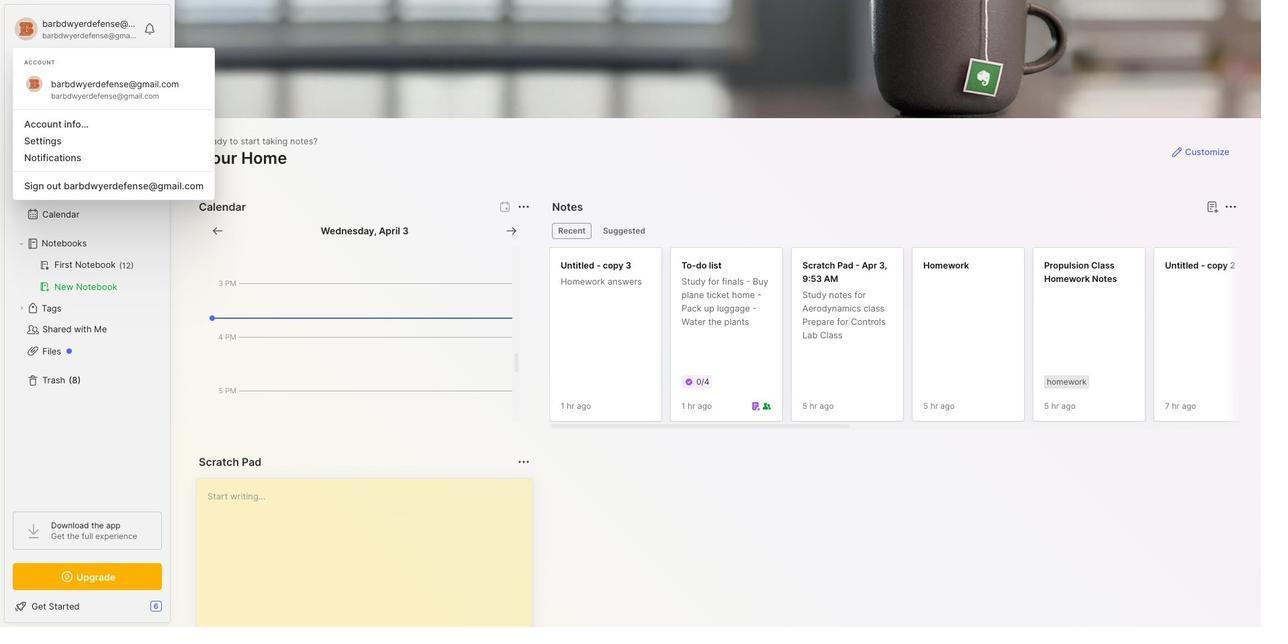 Task type: locate. For each thing, give the bounding box(es) containing it.
tab list
[[552, 223, 1235, 239]]

More actions field
[[515, 197, 533, 216], [1222, 197, 1240, 216], [515, 453, 533, 471]]

Account field
[[13, 15, 137, 42]]

main element
[[0, 0, 175, 627]]

tree
[[5, 131, 170, 500]]

Help and Learning task checklist field
[[5, 596, 170, 617]]

Choose date to view field
[[321, 224, 409, 238]]

dropdown list menu
[[13, 104, 215, 194]]

group
[[13, 255, 161, 298]]

tab
[[552, 223, 592, 239], [597, 223, 651, 239]]

Search text field
[[37, 69, 150, 81]]

0 horizontal spatial tab
[[552, 223, 592, 239]]

2 tab from the left
[[597, 223, 651, 239]]

1 vertical spatial more actions image
[[516, 454, 532, 470]]

more actions image
[[1223, 199, 1239, 215]]

more actions image
[[516, 199, 532, 215], [516, 454, 532, 470]]

1 horizontal spatial tab
[[597, 223, 651, 239]]

row group
[[550, 247, 1261, 430]]

None search field
[[37, 66, 150, 83]]

0 vertical spatial more actions image
[[516, 199, 532, 215]]



Task type: describe. For each thing, give the bounding box(es) containing it.
none search field inside main element
[[37, 66, 150, 83]]

click to collapse image
[[170, 602, 180, 619]]

1 tab from the left
[[552, 223, 592, 239]]

tree inside main element
[[5, 131, 170, 500]]

group inside main element
[[13, 255, 161, 298]]

2 more actions image from the top
[[516, 454, 532, 470]]

1 more actions image from the top
[[516, 199, 532, 215]]

expand tags image
[[17, 304, 26, 312]]

expand notebooks image
[[17, 240, 26, 248]]

Start writing… text field
[[208, 479, 532, 627]]



Task type: vqa. For each thing, say whether or not it's contained in the screenshot.
Start writing… text box
yes



